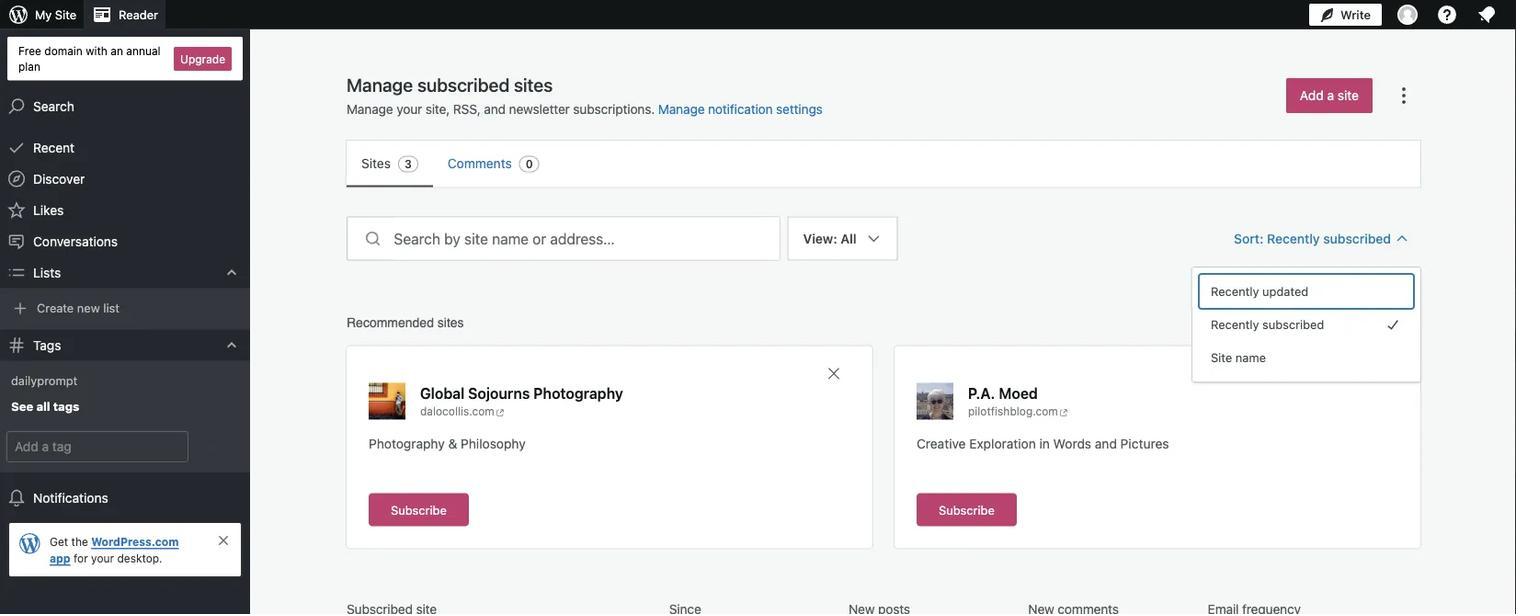 Task type: vqa. For each thing, say whether or not it's contained in the screenshot.
Manage your notifications image at right
yes



Task type: describe. For each thing, give the bounding box(es) containing it.
Add a tag text field
[[7, 432, 187, 462]]

2 column header from the left
[[669, 600, 842, 614]]

sort:
[[1234, 231, 1264, 246]]

dalocollis.com
[[420, 405, 495, 418]]

manage subscribed sites main content
[[317, 73, 1450, 614]]

site inside button
[[1211, 351, 1233, 365]]

reader
[[119, 8, 158, 22]]

write
[[1341, 8, 1371, 22]]

conversations
[[33, 234, 118, 249]]

list
[[103, 301, 119, 315]]

likes link
[[0, 195, 250, 226]]

newsletter
[[509, 102, 570, 117]]

global
[[420, 384, 465, 402]]

comments
[[448, 156, 512, 171]]

my
[[35, 8, 52, 22]]

menu inside the manage subscribed sites main content
[[347, 141, 1421, 187]]

Search search field
[[394, 218, 779, 260]]

recently for recently subscribed
[[1211, 318, 1259, 332]]

row inside the manage subscribed sites main content
[[347, 600, 1421, 614]]

p.a. moed
[[968, 384, 1038, 402]]

discover link
[[0, 163, 250, 195]]

search
[[33, 98, 74, 114]]

conversations link
[[0, 226, 250, 257]]

add a site
[[1300, 88, 1359, 103]]

my site link
[[0, 0, 84, 29]]

1 column header from the left
[[347, 600, 662, 614]]

recently updated button
[[1200, 275, 1414, 308]]

get the
[[50, 535, 91, 548]]

likes
[[33, 202, 64, 218]]

1 vertical spatial photography
[[369, 436, 445, 451]]

creative
[[917, 436, 966, 451]]

add button
[[195, 432, 239, 462]]

1 horizontal spatial and
[[1095, 436, 1117, 451]]

rss,
[[453, 102, 481, 117]]

subscribe for global sojourns photography
[[391, 503, 447, 517]]

get
[[50, 535, 68, 548]]

5 column header from the left
[[1208, 600, 1380, 614]]

search link
[[0, 91, 250, 122]]

your inside manage subscribed sites manage your site, rss, and newsletter subscriptions. manage notification settings
[[397, 102, 422, 117]]

the
[[71, 535, 88, 548]]

desktop.
[[117, 552, 162, 565]]

menu containing recently updated
[[1200, 275, 1414, 374]]

3 column header from the left
[[849, 600, 1021, 614]]

tags link
[[0, 330, 250, 361]]

&
[[448, 436, 457, 451]]

my profile image
[[1398, 5, 1418, 25]]

0
[[526, 158, 533, 171]]

free domain with an annual plan
[[18, 44, 161, 72]]

manage your notifications image
[[1476, 4, 1498, 26]]

all
[[841, 231, 857, 246]]

add for add
[[206, 440, 228, 454]]

manage subscribed sites manage your site, rss, and newsletter subscriptions. manage notification settings
[[347, 74, 823, 117]]

sites
[[361, 156, 391, 171]]

app
[[50, 552, 70, 565]]

recently inside "dropdown button"
[[1267, 231, 1320, 246]]

notification settings
[[708, 102, 823, 117]]

keyboard_arrow_down image for tags
[[223, 336, 241, 355]]

help image
[[1437, 4, 1459, 26]]

see
[[11, 399, 33, 413]]

sort: recently subscribed button
[[1227, 222, 1421, 255]]

lists link
[[0, 257, 250, 288]]

discover
[[33, 171, 85, 186]]

subscribe button for p.a. moed
[[917, 493, 1017, 527]]

view: all
[[803, 231, 857, 246]]

right image
[[1382, 314, 1404, 336]]

recently for recently updated
[[1211, 285, 1259, 298]]

free
[[18, 44, 41, 57]]

photography & philosophy
[[369, 436, 526, 451]]

pilotfishblog.com link
[[968, 403, 1071, 420]]

in
[[1040, 436, 1050, 451]]

view:
[[803, 231, 838, 246]]

recently subscribed
[[1211, 318, 1325, 332]]

global sojourns photography
[[420, 384, 623, 402]]

all
[[36, 399, 50, 413]]

notifications link
[[0, 483, 250, 514]]

subscribe button for global sojourns photography
[[369, 493, 469, 527]]

upgrade button
[[174, 47, 232, 71]]

dismiss this recommendation image
[[825, 365, 843, 383]]

dismiss this recommendation image
[[1373, 365, 1391, 383]]

with
[[86, 44, 108, 57]]

0 vertical spatial photography
[[534, 384, 623, 402]]

see all tags
[[11, 399, 79, 413]]



Task type: locate. For each thing, give the bounding box(es) containing it.
add for add a site
[[1300, 88, 1324, 103]]

0 horizontal spatial add
[[206, 440, 228, 454]]

recently right sort:
[[1267, 231, 1320, 246]]

subscribe button
[[369, 493, 469, 527], [917, 493, 1017, 527]]

global sojourns photography link
[[420, 383, 623, 403]]

1 horizontal spatial your
[[397, 102, 422, 117]]

wordpress.com app
[[50, 535, 179, 565]]

subscribed inside recently subscribed button
[[1263, 318, 1325, 332]]

2 subscribe from the left
[[939, 503, 995, 517]]

add inside group
[[206, 440, 228, 454]]

subscribe button down the photography & philosophy
[[369, 493, 469, 527]]

dailyprompt link
[[0, 367, 250, 393]]

site left the name
[[1211, 351, 1233, 365]]

1 subscribe button from the left
[[369, 493, 469, 527]]

see all tags link
[[0, 393, 250, 421]]

pictures
[[1121, 436, 1169, 451]]

keyboard_arrow_down image for lists
[[223, 264, 241, 282]]

menu containing sites
[[347, 141, 1421, 187]]

my site
[[35, 8, 76, 22]]

notifications
[[33, 491, 108, 506]]

p.a.
[[968, 384, 995, 402]]

dailyprompt
[[11, 373, 77, 387]]

None search field
[[347, 217, 780, 261]]

1 vertical spatial recently
[[1211, 285, 1259, 298]]

sojourns
[[468, 384, 530, 402]]

subscribed inside sort: recently subscribed "dropdown button"
[[1324, 231, 1391, 246]]

0 vertical spatial recently
[[1267, 231, 1320, 246]]

0 horizontal spatial photography
[[369, 436, 445, 451]]

upgrade
[[180, 52, 225, 65]]

creative exploration in words and pictures
[[917, 436, 1169, 451]]

updated
[[1263, 285, 1309, 298]]

1 horizontal spatial photography
[[534, 384, 623, 402]]

photography left &
[[369, 436, 445, 451]]

1 vertical spatial add
[[206, 440, 228, 454]]

lists
[[33, 265, 61, 280]]

keyboard_arrow_down image inside lists link
[[223, 264, 241, 282]]

site
[[55, 8, 76, 22], [1211, 351, 1233, 365]]

0 vertical spatial keyboard_arrow_down image
[[223, 264, 241, 282]]

create new list
[[37, 301, 119, 315]]

wordpress.com
[[91, 535, 179, 548]]

manage
[[347, 74, 413, 95], [347, 102, 393, 117], [658, 102, 705, 117]]

4 column header from the left
[[1029, 600, 1201, 614]]

1 vertical spatial keyboard_arrow_down image
[[223, 336, 241, 355]]

2 vertical spatial recently
[[1211, 318, 1259, 332]]

add
[[1300, 88, 1324, 103], [206, 440, 228, 454]]

recently
[[1267, 231, 1320, 246], [1211, 285, 1259, 298], [1211, 318, 1259, 332]]

site
[[1338, 88, 1359, 103]]

create
[[37, 301, 74, 315]]

add inside the manage subscribed sites main content
[[1300, 88, 1324, 103]]

your right for
[[91, 552, 114, 565]]

subscribe down the photography & philosophy
[[391, 503, 447, 517]]

0 horizontal spatial your
[[91, 552, 114, 565]]

write link
[[1310, 0, 1382, 29]]

moed
[[999, 384, 1038, 402]]

and down subscribed sites
[[484, 102, 506, 117]]

column header
[[347, 600, 662, 614], [669, 600, 842, 614], [849, 600, 1021, 614], [1029, 600, 1201, 614], [1208, 600, 1380, 614]]

recently subscribed button
[[1200, 308, 1414, 341]]

1 vertical spatial and
[[1095, 436, 1117, 451]]

1 horizontal spatial add
[[1300, 88, 1324, 103]]

1 subscribe from the left
[[391, 503, 447, 517]]

0 vertical spatial add
[[1300, 88, 1324, 103]]

more image
[[1393, 85, 1415, 107]]

1 vertical spatial subscribed
[[1263, 318, 1325, 332]]

pilotfishblog.com
[[968, 405, 1058, 418]]

keyboard_arrow_down image
[[223, 264, 241, 282], [223, 336, 241, 355]]

dismiss image
[[216, 533, 231, 548]]

your left site,
[[397, 102, 422, 117]]

a
[[1328, 88, 1334, 103]]

subscribe button down creative
[[917, 493, 1017, 527]]

create new list link
[[0, 295, 250, 322]]

row
[[347, 600, 1421, 614]]

subscribed
[[1324, 231, 1391, 246], [1263, 318, 1325, 332]]

1 vertical spatial site
[[1211, 351, 1233, 365]]

recently up the recently subscribed
[[1211, 285, 1259, 298]]

your
[[397, 102, 422, 117], [91, 552, 114, 565]]

and right words on the bottom
[[1095, 436, 1117, 451]]

view: all button
[[788, 217, 898, 408]]

1 vertical spatial your
[[91, 552, 114, 565]]

2 keyboard_arrow_down image from the top
[[223, 336, 241, 355]]

0 vertical spatial site
[[55, 8, 76, 22]]

words
[[1054, 436, 1092, 451]]

name
[[1236, 351, 1266, 365]]

subscribe
[[391, 503, 447, 517], [939, 503, 995, 517]]

annual
[[126, 44, 161, 57]]

3
[[405, 158, 412, 171]]

1 horizontal spatial subscribe button
[[917, 493, 1017, 527]]

for
[[74, 552, 88, 565]]

recent
[[33, 140, 75, 155]]

subscribed down the "updated"
[[1263, 318, 1325, 332]]

manage notification settings link
[[658, 102, 823, 117]]

none search field inside the manage subscribed sites main content
[[347, 217, 780, 261]]

tags
[[53, 399, 79, 413]]

and
[[484, 102, 506, 117], [1095, 436, 1117, 451]]

2 subscribe button from the left
[[917, 493, 1017, 527]]

for your desktop.
[[70, 552, 162, 565]]

add group
[[0, 429, 250, 465]]

dalocollis.com link
[[420, 403, 656, 420]]

subscribed sites
[[417, 74, 553, 95]]

subscriptions.
[[573, 102, 655, 117]]

0 vertical spatial your
[[397, 102, 422, 117]]

subscribe down creative
[[939, 503, 995, 517]]

0 vertical spatial subscribed
[[1324, 231, 1391, 246]]

0 horizontal spatial subscribe button
[[369, 493, 469, 527]]

0 vertical spatial menu
[[347, 141, 1421, 187]]

site right 'my'
[[55, 8, 76, 22]]

1 keyboard_arrow_down image from the top
[[223, 264, 241, 282]]

site name button
[[1200, 341, 1414, 374]]

tags
[[33, 338, 61, 353]]

0 vertical spatial and
[[484, 102, 506, 117]]

plan
[[18, 60, 40, 72]]

recent link
[[0, 132, 250, 163]]

sort: recently subscribed
[[1234, 231, 1391, 246]]

0 horizontal spatial subscribe
[[391, 503, 447, 517]]

recently up site name
[[1211, 318, 1259, 332]]

site,
[[426, 102, 450, 117]]

0 horizontal spatial site
[[55, 8, 76, 22]]

1 horizontal spatial site
[[1211, 351, 1233, 365]]

domain
[[44, 44, 83, 57]]

1 vertical spatial menu
[[1200, 275, 1414, 374]]

subscribe for p.a. moed
[[939, 503, 995, 517]]

reader link
[[84, 0, 165, 29]]

1 horizontal spatial subscribe
[[939, 503, 995, 517]]

and inside manage subscribed sites manage your site, rss, and newsletter subscriptions. manage notification settings
[[484, 102, 506, 117]]

p.a. moed link
[[968, 383, 1038, 403]]

philosophy
[[461, 436, 526, 451]]

recommended sites
[[347, 315, 464, 330]]

keyboard_arrow_down image inside "tags" link
[[223, 336, 241, 355]]

an
[[111, 44, 123, 57]]

sites
[[438, 315, 464, 330]]

subscribed up recently updated button
[[1324, 231, 1391, 246]]

new
[[77, 301, 100, 315]]

menu
[[347, 141, 1421, 187], [1200, 275, 1414, 374]]

0 horizontal spatial and
[[484, 102, 506, 117]]

photography up "dalocollis.com" link
[[534, 384, 623, 402]]

exploration
[[970, 436, 1036, 451]]

site name
[[1211, 351, 1266, 365]]

recently updated
[[1211, 285, 1309, 298]]



